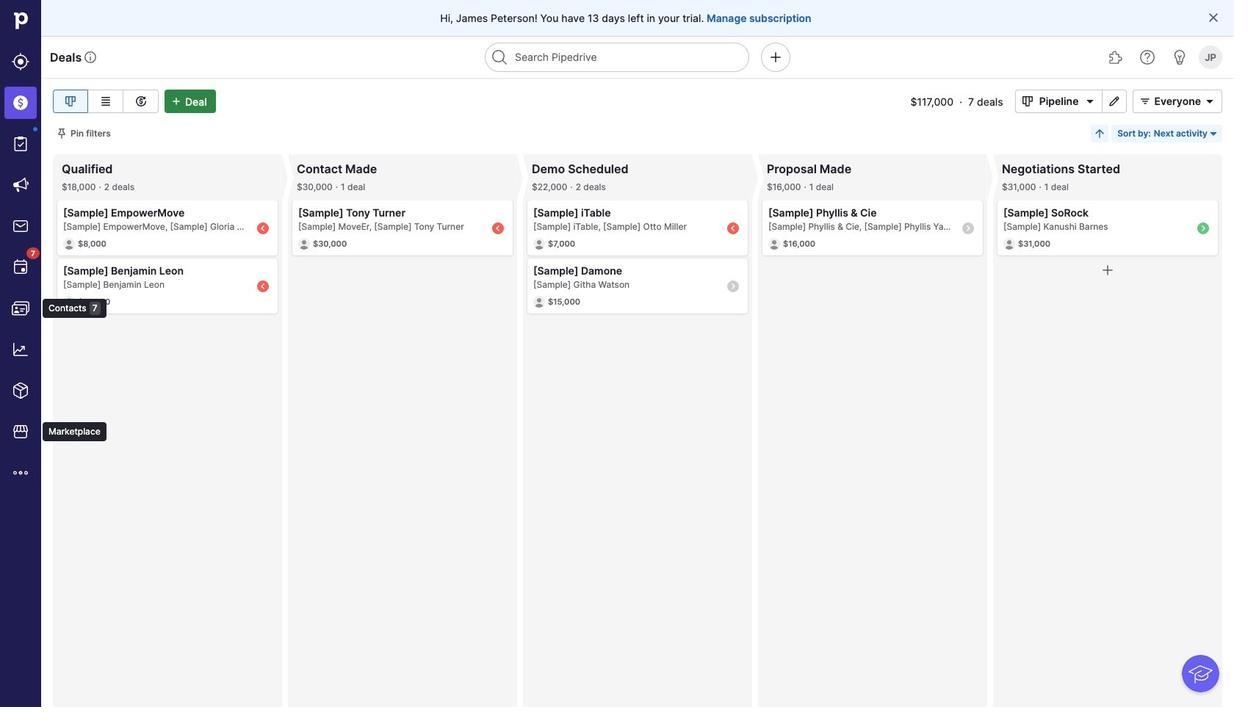 Task type: locate. For each thing, give the bounding box(es) containing it.
insights image
[[12, 341, 29, 359]]

Search Pipedrive field
[[485, 43, 750, 72]]

marketplace image
[[12, 423, 29, 441]]

sales assistant image
[[1172, 49, 1189, 66]]

deals image
[[12, 94, 29, 112]]

color primary image
[[1019, 96, 1037, 107], [1082, 96, 1100, 107], [1137, 96, 1155, 107], [56, 128, 68, 140], [1099, 262, 1117, 279]]

menu item
[[0, 82, 41, 123]]

2 vertical spatial color primary image
[[1208, 128, 1220, 140]]

menu
[[0, 0, 106, 708]]

color undefined image
[[12, 135, 29, 153]]

forecast image
[[132, 93, 150, 110]]

knowledge center bot, also known as kc bot is an onboarding assistant that allows you to see the list of onboarding items in one place for quick and easy reference. this improves your in-app experience. image
[[1183, 656, 1220, 693]]

quick help image
[[1139, 49, 1157, 66]]

color primary image
[[1208, 12, 1220, 24], [1202, 96, 1219, 107], [1208, 128, 1220, 140]]

home image
[[10, 10, 32, 32]]

color undefined image
[[12, 259, 29, 276]]

1 vertical spatial color primary image
[[1202, 96, 1219, 107]]

more image
[[12, 464, 29, 482]]

contacts image
[[12, 300, 29, 318]]

edit pipeline image
[[1106, 96, 1124, 107]]



Task type: describe. For each thing, give the bounding box(es) containing it.
leads image
[[12, 53, 29, 71]]

info image
[[85, 51, 96, 63]]

products image
[[12, 382, 29, 400]]

list image
[[97, 93, 114, 110]]

pipeline image
[[62, 93, 79, 110]]

change order image
[[1095, 128, 1106, 140]]

quick add image
[[767, 49, 785, 66]]

color primary inverted image
[[168, 96, 185, 107]]

0 vertical spatial color primary image
[[1208, 12, 1220, 24]]

campaigns image
[[12, 176, 29, 194]]

sales inbox image
[[12, 218, 29, 235]]



Task type: vqa. For each thing, say whether or not it's contained in the screenshot.
bottommost Choose a calling method icon
no



